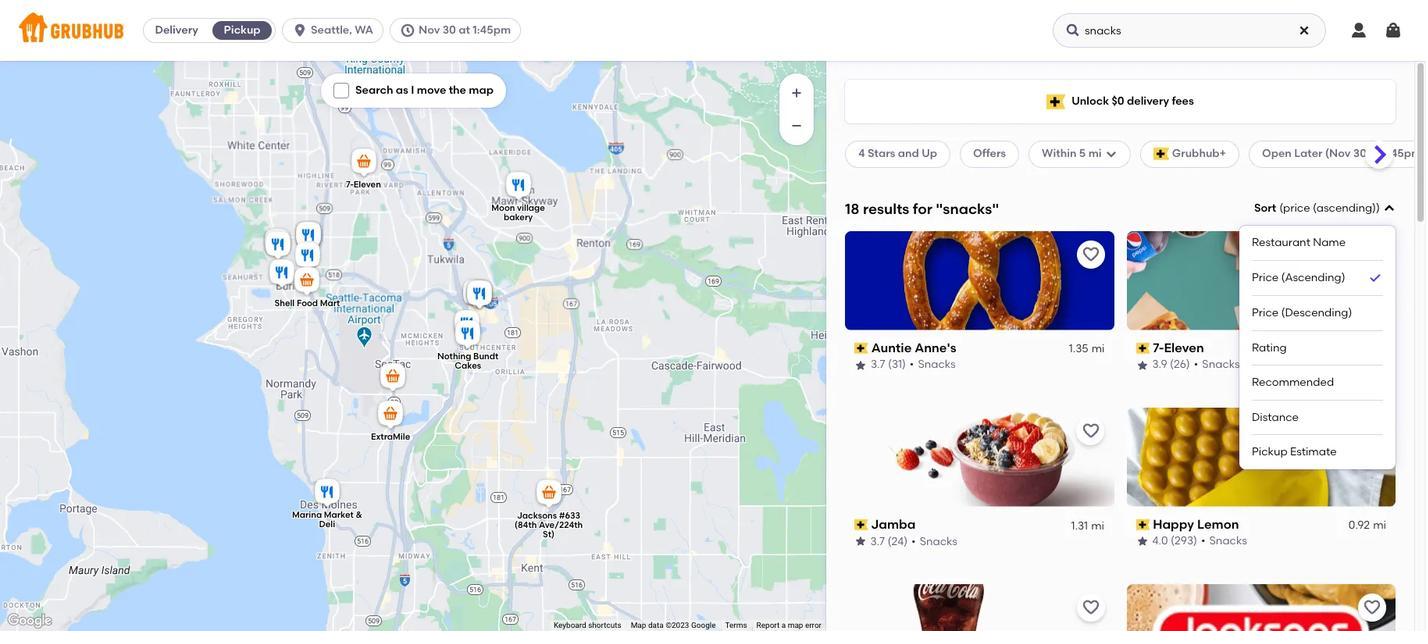Task type: locate. For each thing, give the bounding box(es) containing it.
auntie anne's logo image
[[845, 231, 1114, 330]]

minus icon image
[[789, 118, 805, 134]]

1 vertical spatial pickup
[[1252, 445, 1288, 459]]

grubhub plus flag logo image for grubhub+
[[1153, 148, 1169, 160]]

• right (31)
[[910, 358, 914, 371]]

open
[[1262, 147, 1292, 160]]

1 vertical spatial at
[[1370, 147, 1381, 160]]

pickup down distance
[[1252, 445, 1288, 459]]

mi right 1.35
[[1092, 342, 1105, 355]]

open later (nov 30 at 1:45pm)
[[1262, 147, 1426, 160]]

price down restaurant
[[1252, 271, 1279, 284]]

svg image
[[1350, 21, 1369, 40], [292, 23, 308, 38], [1383, 202, 1396, 215]]

0 vertical spatial save this restaurant image
[[1363, 422, 1382, 440]]

seattle, wa
[[311, 23, 373, 37]]

shortcuts
[[588, 621, 621, 630]]

wa
[[355, 23, 373, 37]]

search as i move the map
[[355, 84, 494, 97]]

7-
[[346, 180, 354, 190], [1153, 340, 1164, 355]]

save this restaurant button
[[1077, 240, 1105, 269], [1358, 240, 1387, 269], [1077, 417, 1105, 445], [1358, 417, 1387, 445], [1077, 593, 1105, 621], [1358, 593, 1387, 621]]

0 vertical spatial pickup
[[224, 23, 261, 37]]

subscription pass image left the jamba
[[855, 519, 868, 530]]

and
[[898, 147, 919, 160]]

later
[[1294, 147, 1323, 160]]

3.7 left '(24)'
[[871, 535, 885, 548]]

(31)
[[888, 358, 906, 371]]

0 horizontal spatial map
[[469, 84, 494, 97]]

subscription pass image inside 7-eleven link
[[1136, 343, 1150, 354]]

• for happy lemon
[[1201, 535, 1206, 548]]

0.92 mi
[[1349, 519, 1387, 532]]

1 horizontal spatial 7-eleven
[[1153, 340, 1204, 355]]

• down happy lemon at bottom
[[1201, 535, 1206, 548]]

30 inside button
[[443, 23, 456, 37]]

star icon image for auntie anne's
[[855, 359, 867, 371]]

5
[[1079, 147, 1086, 160]]

mi right the 1.31 at the bottom
[[1092, 519, 1105, 532]]

subscription pass image left auntie
[[855, 343, 868, 354]]

4.0 (293)
[[1153, 535, 1197, 548]]

marina market & deli image
[[312, 476, 343, 511]]

pickup
[[224, 23, 261, 37], [1252, 445, 1288, 459]]

at left 1:45pm
[[459, 23, 470, 37]]

snacks down anne's
[[918, 358, 956, 371]]

0 vertical spatial 30
[[443, 23, 456, 37]]

dairy queen logo image
[[845, 584, 1114, 631]]

0 horizontal spatial pickup
[[224, 23, 261, 37]]

snacks for jamba
[[920, 535, 958, 548]]

1 horizontal spatial map
[[788, 621, 803, 630]]

within
[[1042, 147, 1077, 160]]

snacks right '(24)'
[[920, 535, 958, 548]]

0 vertical spatial 7-
[[346, 180, 354, 190]]

• snacks right (26)
[[1194, 358, 1240, 371]]

grubhub plus flag logo image left unlock at top
[[1047, 94, 1066, 109]]

0 horizontal spatial eleven
[[354, 180, 381, 190]]

0 vertical spatial 7-eleven
[[346, 180, 381, 190]]

nothing bundt cakes
[[437, 351, 499, 371]]

1.35 mi
[[1069, 342, 1105, 355]]

i
[[411, 84, 414, 97]]

star icon image left 3.7 (24)
[[855, 535, 867, 548]]

subscription pass image for auntie
[[855, 343, 868, 354]]

None field
[[1240, 201, 1396, 469]]

moon village bakery image
[[503, 170, 534, 204]]

0 vertical spatial map
[[469, 84, 494, 97]]

• right (26)
[[1194, 358, 1199, 371]]

0 horizontal spatial 7-
[[346, 180, 354, 190]]

list box containing restaurant name
[[1252, 226, 1383, 469]]

1 vertical spatial price
[[1252, 306, 1279, 319]]

star icon image
[[855, 359, 867, 371], [1136, 359, 1149, 371], [855, 535, 867, 548], [1136, 535, 1149, 548]]

seattle,
[[311, 23, 352, 37]]

1 horizontal spatial grubhub plus flag logo image
[[1153, 148, 1169, 160]]

cakes
[[455, 361, 481, 371]]

save this restaurant image for "happy lemon logo"
[[1363, 422, 1382, 440]]

grubhub+
[[1172, 147, 1226, 160]]

save this restaurant button for 3.7 (24)
[[1077, 417, 1105, 445]]

move
[[417, 84, 446, 97]]

0 horizontal spatial at
[[459, 23, 470, 37]]

keyboard
[[554, 621, 586, 630]]

1 vertical spatial eleven
[[1164, 340, 1204, 355]]

• snacks
[[910, 358, 956, 371], [1194, 358, 1240, 371], [912, 535, 958, 548], [1201, 535, 1247, 548]]

google image
[[4, 611, 55, 631]]

svg image
[[1384, 21, 1403, 40], [400, 23, 416, 38], [1065, 23, 1081, 38], [1298, 24, 1311, 37], [337, 86, 346, 95], [1105, 148, 1117, 160]]

extramile
[[371, 432, 410, 442]]

subscription pass image right "1.35 mi"
[[1136, 343, 1150, 354]]

0 vertical spatial at
[[459, 23, 470, 37]]

pickup estimate
[[1252, 445, 1337, 459]]

pickup right delivery button
[[224, 23, 261, 37]]

check icon image
[[1368, 270, 1383, 286]]

grubhub plus flag logo image left grubhub+
[[1153, 148, 1169, 160]]

• snacks down anne's
[[910, 358, 956, 371]]

4 stars and up
[[858, 147, 937, 160]]

1 horizontal spatial svg image
[[1350, 21, 1369, 40]]

3.9 (26)
[[1153, 358, 1190, 371]]

1 vertical spatial 30
[[1354, 147, 1367, 160]]

1:45pm
[[473, 23, 511, 37]]

0 vertical spatial 3.7
[[871, 358, 885, 371]]

• right '(24)'
[[912, 535, 916, 548]]

ronnie's market image
[[266, 257, 298, 291]]

star icon image left 3.7 (31)
[[855, 359, 867, 371]]

1 horizontal spatial eleven
[[1164, 340, 1204, 355]]

snacks right (26)
[[1202, 358, 1240, 371]]

0 horizontal spatial 7-eleven
[[346, 180, 381, 190]]

a
[[782, 621, 786, 630]]

2 save this restaurant image from the top
[[1363, 598, 1382, 617]]

grubhub plus flag logo image
[[1047, 94, 1066, 109], [1153, 148, 1169, 160]]

svg image inside seattle, wa "button"
[[292, 23, 308, 38]]

• snacks for jamba
[[912, 535, 958, 548]]

map data ©2023 google
[[631, 621, 716, 630]]

list box
[[1252, 226, 1383, 469]]

• snacks right '(24)'
[[912, 535, 958, 548]]

(84th
[[515, 520, 537, 530]]

map right the
[[469, 84, 494, 97]]

shell
[[275, 298, 295, 308]]

fees
[[1172, 94, 1194, 108]]

mi right 0.92
[[1373, 519, 1387, 532]]

st)
[[543, 529, 555, 539]]

1 horizontal spatial 30
[[1354, 147, 1367, 160]]

price (ascending) option
[[1252, 261, 1383, 296]]

price inside option
[[1252, 271, 1279, 284]]

save this restaurant button for 4.0 (293)
[[1358, 417, 1387, 445]]

1 vertical spatial 7-
[[1153, 340, 1164, 355]]

1 vertical spatial grubhub plus flag logo image
[[1153, 148, 1169, 160]]

3.7 for jamba
[[871, 535, 885, 548]]

(ascending)
[[1313, 202, 1376, 215]]

3.7 (24)
[[871, 535, 908, 548]]

pickup inside list box
[[1252, 445, 1288, 459]]

unlock $0 delivery fees
[[1072, 94, 1194, 108]]

rating
[[1252, 341, 1287, 354]]

2 3.7 from the top
[[871, 535, 885, 548]]

eleven
[[354, 180, 381, 190], [1164, 340, 1204, 355]]

30
[[443, 23, 456, 37], [1354, 147, 1367, 160]]

pickup inside button
[[224, 23, 261, 37]]

1 horizontal spatial 7-
[[1153, 340, 1164, 355]]

1 save this restaurant image from the top
[[1363, 422, 1382, 440]]

• snacks down lemon
[[1201, 535, 1247, 548]]

mart
[[320, 298, 340, 308]]

30 right (nov
[[1354, 147, 1367, 160]]

2 horizontal spatial svg image
[[1383, 202, 1396, 215]]

1 horizontal spatial pickup
[[1252, 445, 1288, 459]]

0 vertical spatial price
[[1252, 271, 1279, 284]]

subscription pass image
[[1136, 519, 1150, 530]]

marina market & deli
[[292, 510, 362, 529]]

0 horizontal spatial 30
[[443, 23, 456, 37]]

seattle, wa button
[[282, 18, 390, 43]]

at left "1:45pm)"
[[1370, 147, 1381, 160]]

save this restaurant button for 3.7 (31)
[[1077, 240, 1105, 269]]

• for jamba
[[912, 535, 916, 548]]

0 vertical spatial eleven
[[354, 180, 381, 190]]

3.7 for auntie anne's
[[871, 358, 885, 371]]

price
[[1283, 202, 1310, 215]]

star icon image down subscription pass icon
[[1136, 535, 1149, 548]]

#633
[[559, 511, 581, 521]]

2 price from the top
[[1252, 306, 1279, 319]]

1 vertical spatial map
[[788, 621, 803, 630]]

report a map error
[[757, 621, 822, 630]]

snacks
[[918, 358, 956, 371], [1202, 358, 1240, 371], [920, 535, 958, 548], [1210, 535, 1247, 548]]

save this restaurant image
[[1081, 245, 1100, 264], [1363, 245, 1382, 264], [1081, 422, 1100, 440], [1081, 598, 1100, 617]]

plus icon image
[[789, 85, 805, 101]]

0 vertical spatial grubhub plus flag logo image
[[1047, 94, 1066, 109]]

pickup for pickup
[[224, 23, 261, 37]]

1 vertical spatial save this restaurant image
[[1363, 598, 1382, 617]]

30 right nov
[[443, 23, 456, 37]]

at inside nov 30 at 1:45pm button
[[459, 23, 470, 37]]

anne's
[[915, 340, 957, 355]]

report a map error link
[[757, 621, 822, 630]]

antojitos michalisco 1st ave image
[[293, 219, 324, 254]]

0 horizontal spatial svg image
[[292, 23, 308, 38]]

1 price from the top
[[1252, 271, 1279, 284]]

3.7 left (31)
[[871, 358, 885, 371]]

save this restaurant image
[[1363, 422, 1382, 440], [1363, 598, 1382, 617]]

0 horizontal spatial grubhub plus flag logo image
[[1047, 94, 1066, 109]]

1 3.7 from the top
[[871, 358, 885, 371]]

happy lemon image
[[451, 308, 483, 342]]

dairy queen image
[[262, 227, 293, 261]]

subscription pass image
[[855, 343, 868, 354], [1136, 343, 1150, 354], [855, 519, 868, 530]]

price up 'rating'
[[1252, 306, 1279, 319]]

moon
[[492, 203, 515, 213]]

star icon image for jamba
[[855, 535, 867, 548]]

1 vertical spatial 3.7
[[871, 535, 885, 548]]

offers
[[973, 147, 1006, 160]]

bakery
[[504, 212, 533, 222]]

jamba image
[[460, 277, 491, 312]]

7-eleven logo image
[[1127, 231, 1396, 330]]

$0
[[1112, 94, 1125, 108]]

snacks down lemon
[[1210, 535, 1247, 548]]

map right a
[[788, 621, 803, 630]]

up
[[922, 147, 937, 160]]



Task type: describe. For each thing, give the bounding box(es) containing it.
18
[[845, 200, 860, 218]]

eleven inside map region
[[354, 180, 381, 190]]

svg image inside nov 30 at 1:45pm button
[[400, 23, 416, 38]]

4
[[858, 147, 865, 160]]

snacks for happy lemon
[[1210, 535, 1247, 548]]

(
[[1280, 202, 1283, 215]]

terms link
[[725, 621, 747, 630]]

1.31 mi
[[1072, 519, 1105, 532]]

none field containing sort
[[1240, 201, 1396, 469]]

• snacks for auntie anne's
[[910, 358, 956, 371]]

ave/224th
[[539, 520, 583, 530]]

main navigation navigation
[[0, 0, 1426, 61]]

auntie
[[871, 340, 912, 355]]

grubhub plus flag logo image for unlock $0 delivery fees
[[1047, 94, 1066, 109]]

save this restaurant image for 3.9 (26)
[[1363, 245, 1382, 264]]

eleven inside 7-eleven link
[[1164, 340, 1204, 355]]

nov 30 at 1:45pm
[[419, 23, 511, 37]]

moon village bakery
[[492, 203, 545, 222]]

mi for auntie anne's
[[1092, 342, 1105, 355]]

the
[[449, 84, 466, 97]]

delivery
[[1127, 94, 1169, 108]]

nov
[[419, 23, 440, 37]]

as
[[396, 84, 408, 97]]

(ascending)
[[1281, 271, 1346, 284]]

jamba
[[871, 517, 916, 532]]

star icon image left 3.9
[[1136, 359, 1149, 371]]

sort
[[1255, 202, 1277, 215]]

pierro bakery image
[[292, 240, 323, 274]]

nothing bundt cakes image
[[452, 318, 484, 352]]

mi for jamba
[[1092, 519, 1105, 532]]

unlock
[[1072, 94, 1109, 108]]

mi right 5
[[1089, 147, 1102, 160]]

sea tac marathon image
[[377, 361, 409, 395]]

tacos el hass image
[[262, 229, 294, 263]]

7 eleven image
[[348, 146, 380, 180]]

name
[[1313, 236, 1346, 249]]

auntie anne's
[[871, 340, 957, 355]]

nothing
[[437, 351, 471, 362]]

1 horizontal spatial at
[[1370, 147, 1381, 160]]

price for price (descending)
[[1252, 306, 1279, 319]]

terms
[[725, 621, 747, 630]]

jacksons #633 (84th ave/224th st)
[[515, 511, 583, 539]]

lemon
[[1197, 517, 1239, 532]]

4.0
[[1153, 535, 1168, 548]]

(descending)
[[1281, 306, 1352, 319]]

jamba logo image
[[845, 407, 1114, 507]]

keyboard shortcuts button
[[554, 620, 621, 631]]

village
[[517, 203, 545, 213]]

jacksons
[[517, 511, 557, 521]]

mawadda cafe image
[[293, 219, 324, 254]]

3.7 (31)
[[871, 358, 906, 371]]

save this restaurant button for 3.9 (26)
[[1358, 240, 1387, 269]]

• for auntie anne's
[[910, 358, 914, 371]]

1.31
[[1072, 519, 1089, 532]]

Search for food, convenience, alcohol... search field
[[1053, 13, 1326, 48]]

7-eleven inside map region
[[346, 180, 381, 190]]

shell food mart
[[275, 298, 340, 308]]

royce' washington - westfield southcenter mall image
[[464, 278, 495, 312]]

delivery
[[155, 23, 198, 37]]

estimate
[[1290, 445, 1337, 459]]

jacksons #633 (84th ave/224th st) logo image
[[1127, 584, 1396, 631]]

price (ascending)
[[1252, 271, 1346, 284]]

1.35
[[1069, 342, 1089, 355]]

happy lemon logo image
[[1127, 407, 1396, 507]]

pickup for pickup estimate
[[1252, 445, 1288, 459]]

(24)
[[888, 535, 908, 548]]

subscription pass image for 7-
[[1136, 343, 1150, 354]]

recommended
[[1252, 376, 1334, 389]]

happy lemon
[[1153, 517, 1239, 532]]

18 results for "snacks"
[[845, 200, 999, 218]]

market
[[324, 510, 354, 520]]

auntie anne's image
[[464, 278, 495, 312]]

stars
[[868, 147, 896, 160]]

save this restaurant image for jacksons #633 (84th ave/224th st) logo
[[1363, 598, 1382, 617]]

extramile image
[[375, 398, 406, 433]]

3.9
[[1153, 358, 1167, 371]]

delivery button
[[144, 18, 209, 43]]

distance
[[1252, 411, 1299, 424]]

price for price (ascending)
[[1252, 271, 1279, 284]]

marina
[[292, 510, 322, 520]]

results
[[863, 200, 910, 218]]

keyboard shortcuts
[[554, 621, 621, 630]]

0.92
[[1349, 519, 1370, 532]]

mi for happy lemon
[[1373, 519, 1387, 532]]

1 vertical spatial 7-eleven
[[1153, 340, 1204, 355]]

error
[[805, 621, 822, 630]]

(293)
[[1171, 535, 1197, 548]]

snacks for auntie anne's
[[918, 358, 956, 371]]

1:45pm)
[[1384, 147, 1426, 160]]

deli
[[319, 519, 335, 529]]

bundt
[[473, 351, 499, 362]]

price (descending)
[[1252, 306, 1352, 319]]

report
[[757, 621, 780, 630]]

map region
[[0, 0, 884, 631]]

(26)
[[1170, 358, 1190, 371]]

)
[[1376, 202, 1380, 215]]

jacksons #633 (84th ave/224th st) image
[[534, 477, 565, 512]]

for
[[913, 200, 933, 218]]

food
[[297, 298, 318, 308]]

7- inside map region
[[346, 180, 354, 190]]

"snacks"
[[936, 200, 999, 218]]

(nov
[[1325, 147, 1351, 160]]

sort ( price (ascending) )
[[1255, 202, 1380, 215]]

• snacks for happy lemon
[[1201, 535, 1247, 548]]

happy
[[1153, 517, 1194, 532]]

restaurant name
[[1252, 236, 1346, 249]]

save this restaurant image for 3.7 (24)
[[1081, 422, 1100, 440]]

star icon image for happy lemon
[[1136, 535, 1149, 548]]

&
[[356, 510, 362, 520]]

within 5 mi
[[1042, 147, 1102, 160]]

save this restaurant image for 3.7 (31)
[[1081, 245, 1100, 264]]

shell food mart image
[[291, 265, 323, 299]]

data
[[648, 621, 664, 630]]



Task type: vqa. For each thing, say whether or not it's contained in the screenshot.


